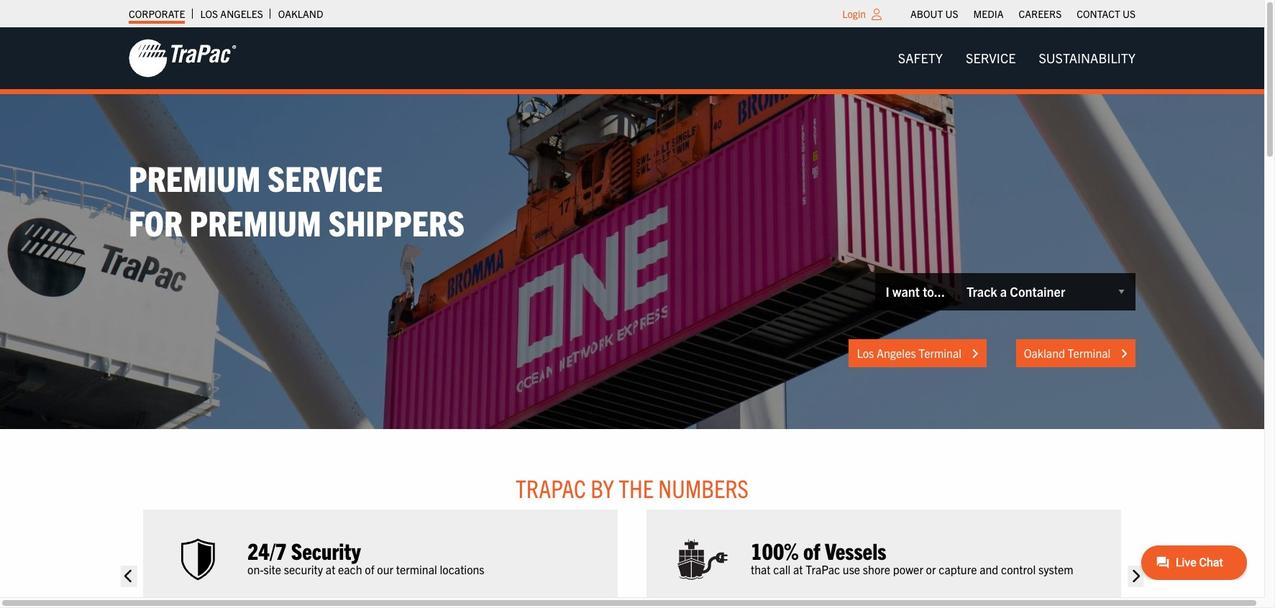 Task type: vqa. For each thing, say whether or not it's contained in the screenshot.
1st Terminal from left
yes



Task type: describe. For each thing, give the bounding box(es) containing it.
los angeles
[[200, 7, 263, 20]]

security
[[291, 536, 361, 564]]

1 vertical spatial premium
[[190, 200, 321, 244]]

call
[[773, 562, 791, 577]]

24/7 security on-site security at each of our terminal locations
[[247, 536, 484, 577]]

angeles for los angeles
[[220, 7, 263, 20]]

los angeles terminal link
[[849, 339, 987, 368]]

2 terminal from the left
[[1068, 346, 1111, 360]]

corporate image
[[129, 38, 237, 78]]

that
[[751, 562, 771, 577]]

us for contact us
[[1123, 7, 1136, 20]]

shore
[[863, 562, 890, 577]]

1 horizontal spatial service
[[966, 50, 1016, 66]]

our
[[377, 562, 393, 577]]

capture
[[939, 562, 977, 577]]

sustainability link
[[1027, 44, 1147, 73]]

of inside 24/7 security on-site security at each of our terminal locations
[[365, 562, 374, 577]]

1 terminal from the left
[[919, 346, 962, 360]]

trapac
[[806, 562, 840, 577]]

to...
[[923, 284, 945, 300]]

careers
[[1019, 7, 1062, 20]]

menu bar containing about us
[[903, 4, 1143, 24]]

100%
[[751, 536, 799, 564]]

24/7
[[247, 536, 287, 564]]

corporate
[[129, 7, 185, 20]]

on-
[[247, 562, 264, 577]]

i want to...
[[886, 284, 945, 300]]

media link
[[973, 4, 1004, 24]]

0 vertical spatial premium
[[129, 155, 261, 199]]

safety link
[[887, 44, 954, 73]]

about
[[911, 7, 943, 20]]

oakland terminal link
[[1016, 339, 1136, 368]]

locations
[[440, 562, 484, 577]]

system
[[1039, 562, 1073, 577]]

and
[[980, 562, 998, 577]]

of inside the 100% of vessels that call at trapac use shore power or capture and control system
[[803, 536, 820, 564]]

contact us link
[[1077, 4, 1136, 24]]

or
[[926, 562, 936, 577]]



Task type: locate. For each thing, give the bounding box(es) containing it.
at right call
[[793, 562, 803, 577]]

sustainability
[[1039, 50, 1136, 66]]

at inside the 100% of vessels that call at trapac use shore power or capture and control system
[[793, 562, 803, 577]]

terminal
[[919, 346, 962, 360], [1068, 346, 1111, 360]]

of
[[803, 536, 820, 564], [365, 562, 374, 577]]

2 at from the left
[[793, 562, 803, 577]]

us
[[945, 7, 958, 20], [1123, 7, 1136, 20]]

0 horizontal spatial terminal
[[919, 346, 962, 360]]

solid image
[[971, 348, 979, 360], [1121, 348, 1128, 360], [121, 566, 137, 588], [1128, 566, 1144, 588]]

angeles left oakland 'link'
[[220, 7, 263, 20]]

0 horizontal spatial angeles
[[220, 7, 263, 20]]

vessels
[[825, 536, 886, 564]]

1 at from the left
[[326, 562, 335, 577]]

shippers
[[328, 200, 465, 244]]

at for security
[[326, 562, 335, 577]]

100% of vessels that call at trapac use shore power or capture and control system
[[751, 536, 1073, 577]]

by
[[591, 472, 614, 503]]

oakland for oakland
[[278, 7, 323, 20]]

oakland link
[[278, 4, 323, 24]]

control
[[1001, 562, 1036, 577]]

of right call
[[803, 536, 820, 564]]

at inside 24/7 security on-site security at each of our terminal locations
[[326, 562, 335, 577]]

site
[[264, 562, 281, 577]]

use
[[843, 562, 860, 577]]

service
[[966, 50, 1016, 66], [268, 155, 383, 199]]

0 vertical spatial service
[[966, 50, 1016, 66]]

login
[[842, 7, 866, 20]]

for
[[129, 200, 183, 244]]

1 vertical spatial menu bar
[[887, 44, 1147, 73]]

0 vertical spatial oakland
[[278, 7, 323, 20]]

us for about us
[[945, 7, 958, 20]]

1 horizontal spatial of
[[803, 536, 820, 564]]

1 horizontal spatial terminal
[[1068, 346, 1111, 360]]

los for los angeles terminal
[[857, 346, 874, 360]]

contact
[[1077, 7, 1120, 20]]

trapac
[[516, 472, 586, 503]]

trapac by the numbers
[[516, 472, 749, 503]]

0 horizontal spatial oakland
[[278, 7, 323, 20]]

oakland for oakland terminal
[[1024, 346, 1065, 360]]

los for los angeles
[[200, 7, 218, 20]]

service link
[[954, 44, 1027, 73]]

numbers
[[658, 472, 749, 503]]

1 us from the left
[[945, 7, 958, 20]]

0 horizontal spatial us
[[945, 7, 958, 20]]

us right contact
[[1123, 7, 1136, 20]]

menu bar down careers link
[[887, 44, 1147, 73]]

0 horizontal spatial of
[[365, 562, 374, 577]]

terminal
[[396, 562, 437, 577]]

service inside 'premium service for premium shippers'
[[268, 155, 383, 199]]

1 vertical spatial service
[[268, 155, 383, 199]]

at for of
[[793, 562, 803, 577]]

i
[[886, 284, 890, 300]]

corporate link
[[129, 4, 185, 24]]

1 horizontal spatial oakland
[[1024, 346, 1065, 360]]

angeles
[[220, 7, 263, 20], [877, 346, 916, 360]]

premium service for premium shippers
[[129, 155, 465, 244]]

of left "our"
[[365, 562, 374, 577]]

1 horizontal spatial at
[[793, 562, 803, 577]]

los angeles link
[[200, 4, 263, 24]]

safety
[[898, 50, 943, 66]]

0 horizontal spatial at
[[326, 562, 335, 577]]

about us
[[911, 7, 958, 20]]

security
[[284, 562, 323, 577]]

menu bar containing safety
[[887, 44, 1147, 73]]

2 us from the left
[[1123, 7, 1136, 20]]

los angeles terminal
[[857, 346, 964, 360]]

careers link
[[1019, 4, 1062, 24]]

login link
[[842, 7, 866, 20]]

about us link
[[911, 4, 958, 24]]

oakland terminal
[[1024, 346, 1113, 360]]

premium
[[129, 155, 261, 199], [190, 200, 321, 244]]

at
[[326, 562, 335, 577], [793, 562, 803, 577]]

solid image inside oakland terminal link
[[1121, 348, 1128, 360]]

light image
[[872, 9, 882, 20]]

want
[[893, 284, 920, 300]]

los
[[200, 7, 218, 20], [857, 346, 874, 360]]

the
[[619, 472, 654, 503]]

angeles for los angeles terminal
[[877, 346, 916, 360]]

power
[[893, 562, 923, 577]]

menu bar up service link
[[903, 4, 1143, 24]]

media
[[973, 7, 1004, 20]]

0 vertical spatial angeles
[[220, 7, 263, 20]]

each
[[338, 562, 362, 577]]

1 horizontal spatial angeles
[[877, 346, 916, 360]]

1 vertical spatial angeles
[[877, 346, 916, 360]]

1 vertical spatial los
[[857, 346, 874, 360]]

0 vertical spatial menu bar
[[903, 4, 1143, 24]]

0 horizontal spatial service
[[268, 155, 383, 199]]

menu bar
[[903, 4, 1143, 24], [887, 44, 1147, 73]]

0 vertical spatial los
[[200, 7, 218, 20]]

0 horizontal spatial los
[[200, 7, 218, 20]]

1 horizontal spatial us
[[1123, 7, 1136, 20]]

1 vertical spatial oakland
[[1024, 346, 1065, 360]]

us right about
[[945, 7, 958, 20]]

oakland
[[278, 7, 323, 20], [1024, 346, 1065, 360]]

contact us
[[1077, 7, 1136, 20]]

solid image inside los angeles terminal link
[[971, 348, 979, 360]]

1 horizontal spatial los
[[857, 346, 874, 360]]

at left each
[[326, 562, 335, 577]]

angeles down i
[[877, 346, 916, 360]]



